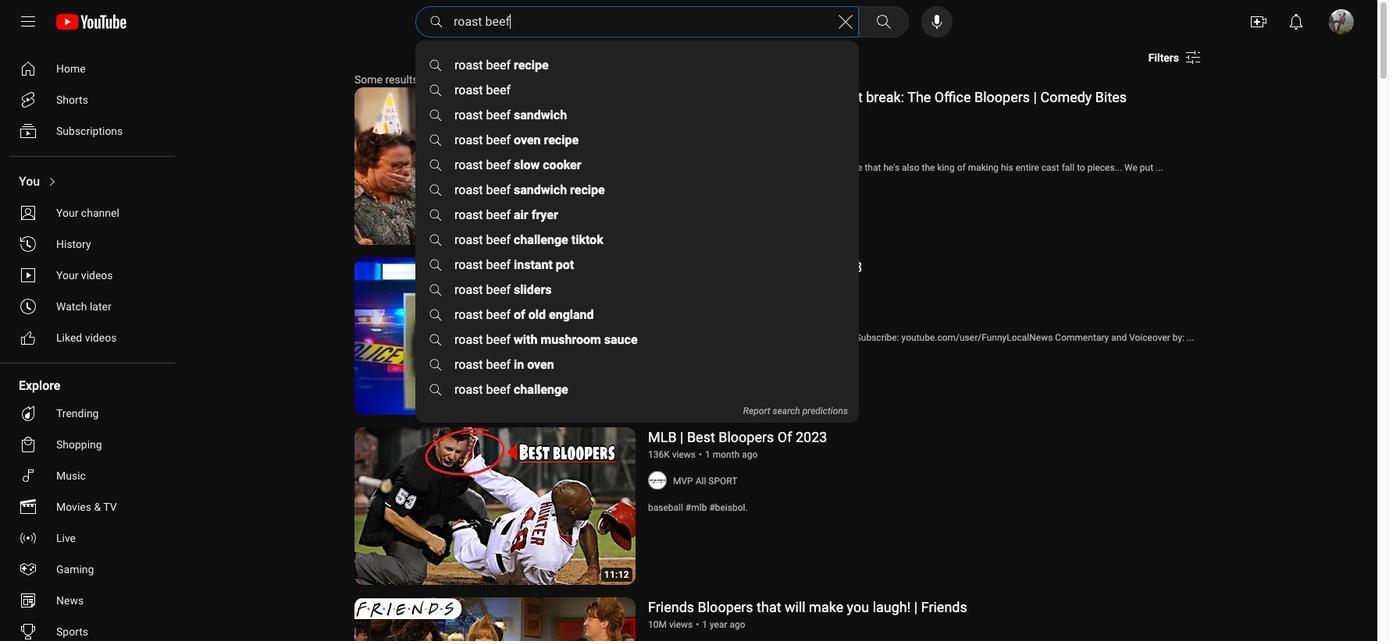 Task type: vqa. For each thing, say whether or not it's contained in the screenshot.
9th option from the top
yes



Task type: describe. For each thing, give the bounding box(es) containing it.
mlb | best bloopers of 2023 by mvp all sport  136,959 views 1 month ago 11 minutes, 12 seconds element
[[648, 430, 827, 446]]

1 option from the top
[[9, 53, 169, 84]]

4 option from the top
[[9, 166, 169, 198]]

10 option from the top
[[9, 398, 169, 430]]

15 option from the top
[[9, 554, 169, 586]]

6 option from the top
[[9, 229, 169, 260]]

10 minutes, 28 seconds element
[[604, 230, 629, 240]]

avatar image image
[[1329, 9, 1354, 34]]



Task type: locate. For each thing, give the bounding box(es) containing it.
Search text field
[[454, 12, 836, 32]]

17 option from the top
[[9, 617, 169, 642]]

7 option from the top
[[9, 260, 169, 291]]

list box
[[415, 53, 859, 424]]

best tv news bloopers fails 2023 by funny local news 53,435 views 2 weeks ago 51 minutes element
[[648, 259, 862, 276]]

friends bloopers that will make you laugh! | friends by warner bros. tv 10,576,082 views 1 year ago 9 minutes, 8 seconds element
[[648, 600, 967, 616]]

14 option from the top
[[9, 523, 169, 554]]

None search field
[[412, 6, 912, 37]]

11 minutes, 12 seconds element
[[604, 571, 629, 580]]

go to channel image
[[648, 472, 667, 490]]

12 option from the top
[[9, 461, 169, 492]]

8 option from the top
[[9, 291, 169, 323]]

3 option from the top
[[9, 116, 169, 147]]

5 option from the top
[[9, 198, 169, 229]]

2 option from the top
[[9, 84, 169, 116]]

11 option from the top
[[9, 430, 169, 461]]

9 option from the top
[[9, 323, 169, 354]]

13 option from the top
[[9, 492, 169, 523]]

None text field
[[1149, 52, 1179, 64]]

steve carell making the whole cast break: the office bloopers | comedy bites by comedy bites 8,636,482 views 1 month ago 10 minutes, 28 seconds element
[[648, 89, 1127, 105]]

16 option from the top
[[9, 586, 169, 617]]

option
[[9, 53, 169, 84], [9, 84, 169, 116], [9, 116, 169, 147], [9, 166, 169, 198], [9, 198, 169, 229], [9, 229, 169, 260], [9, 260, 169, 291], [9, 291, 169, 323], [9, 323, 169, 354], [9, 398, 169, 430], [9, 430, 169, 461], [9, 461, 169, 492], [9, 492, 169, 523], [9, 523, 169, 554], [9, 554, 169, 586], [9, 586, 169, 617], [9, 617, 169, 642]]



